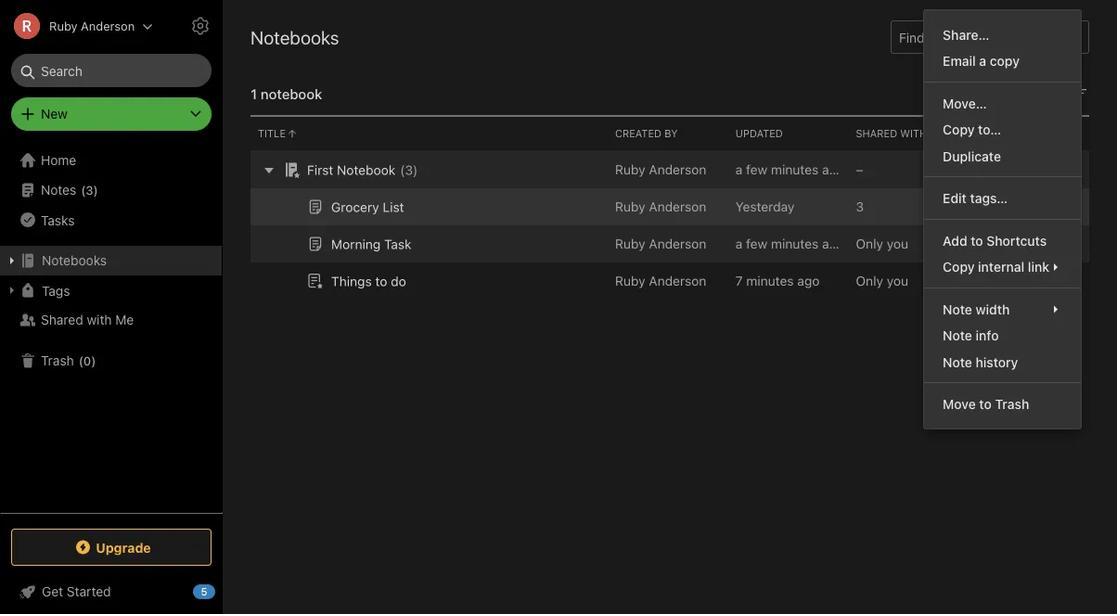 Task type: describe. For each thing, give the bounding box(es) containing it.
morning
[[331, 236, 381, 252]]

dropdown list menu
[[924, 21, 1081, 418]]

email a copy
[[943, 53, 1020, 69]]

1
[[251, 86, 257, 102]]

more actions image
[[1060, 196, 1082, 218]]

actions
[[1037, 128, 1082, 140]]

internal
[[978, 259, 1025, 275]]

shared with me link
[[0, 305, 222, 335]]

anderson for things to do
[[649, 273, 707, 289]]

morning task row
[[251, 225, 1089, 263]]

you for a few minutes ago
[[887, 236, 909, 251]]

move
[[943, 397, 976, 412]]

shortcuts
[[987, 233, 1047, 248]]

More actions field
[[1060, 196, 1082, 218]]

3 inside first notebook row
[[405, 162, 413, 177]]

move… link
[[924, 90, 1081, 116]]

with
[[87, 312, 112, 328]]

3 inside notes ( 3 )
[[86, 183, 93, 197]]

ruby anderson inside field
[[49, 19, 135, 33]]

things
[[331, 274, 372, 289]]

0
[[83, 354, 91, 368]]

by
[[665, 128, 678, 140]]

do
[[391, 274, 406, 289]]

first
[[307, 162, 333, 177]]

new notebook
[[958, 87, 1049, 102]]

only you for 7 minutes ago
[[856, 273, 909, 289]]

ruby anderson for grocery list
[[615, 199, 707, 214]]

share… link
[[924, 21, 1081, 48]]

ruby anderson for morning task
[[615, 236, 707, 251]]

expand tags image
[[5, 283, 19, 298]]

to for add
[[971, 233, 983, 248]]

notes
[[41, 182, 76, 198]]

copy to… link
[[924, 116, 1081, 143]]

duplicate link
[[924, 143, 1081, 169]]

grocery list 1 element
[[331, 199, 404, 215]]

title
[[258, 128, 286, 140]]

duplicate
[[943, 148, 1001, 164]]

shared with me
[[41, 312, 134, 328]]

grocery list button
[[304, 196, 404, 218]]

shared with button
[[849, 117, 969, 150]]

edit tags…
[[943, 191, 1008, 206]]

add to shortcuts
[[943, 233, 1047, 248]]

ruby inside first notebook row
[[615, 162, 645, 177]]

shared with
[[856, 128, 927, 140]]

note width
[[943, 302, 1010, 317]]

created by
[[615, 128, 678, 140]]

copy to…
[[943, 122, 1002, 137]]

created by button
[[608, 117, 728, 150]]

with
[[900, 128, 927, 140]]

note info link
[[924, 322, 1081, 349]]

copy for copy to…
[[943, 122, 975, 137]]

home link
[[0, 146, 223, 175]]

anderson for grocery list
[[649, 199, 707, 214]]

notebooks link
[[0, 246, 222, 276]]

click to collapse image
[[216, 580, 230, 602]]

morning task 2 element
[[331, 236, 412, 252]]

upgrade
[[96, 540, 151, 555]]

share…
[[943, 27, 990, 42]]

note for note width
[[943, 302, 972, 317]]

shared
[[41, 312, 83, 328]]

( for notes
[[81, 183, 86, 197]]

Sort field
[[1067, 84, 1089, 107]]

5
[[201, 586, 207, 598]]

to…
[[978, 122, 1002, 137]]

row group inside notebooks element
[[251, 151, 1089, 300]]

new for new notebook
[[958, 87, 985, 102]]

history
[[976, 354, 1018, 370]]

shared
[[856, 128, 898, 140]]

first notebook ( 3 )
[[307, 162, 418, 177]]

ruby inside field
[[49, 19, 78, 33]]

ruby anderson for things to do
[[615, 273, 707, 289]]

home
[[41, 153, 76, 168]]

note for note info
[[943, 328, 972, 343]]

yesterday
[[736, 199, 795, 214]]

3 inside grocery list row
[[856, 199, 864, 214]]

note for note history
[[943, 354, 972, 370]]

0 horizontal spatial trash
[[41, 353, 74, 368]]

notebook
[[261, 86, 322, 102]]

note history
[[943, 354, 1018, 370]]

move to trash
[[943, 397, 1029, 412]]

Find Notebooks… text field
[[892, 22, 1051, 52]]

you for 7 minutes ago
[[887, 273, 909, 289]]

7
[[736, 273, 743, 289]]

trash ( 0 )
[[41, 353, 96, 368]]

) for notes
[[93, 183, 98, 197]]

updated
[[736, 128, 783, 140]]

move…
[[943, 96, 987, 111]]

note history link
[[924, 349, 1081, 375]]

anderson inside ruby anderson field
[[81, 19, 135, 33]]

1 notebook
[[251, 86, 322, 102]]

tags button
[[0, 276, 222, 305]]



Task type: vqa. For each thing, say whether or not it's contained in the screenshot.
first 14 from the top of the Note List ELEMENT
no



Task type: locate. For each thing, give the bounding box(es) containing it.
only you inside morning task row
[[856, 236, 909, 251]]

ruby inside grocery list row
[[615, 199, 645, 214]]

0 vertical spatial (
[[400, 162, 405, 177]]

morning task button
[[304, 233, 412, 255]]

0 vertical spatial you
[[887, 236, 909, 251]]

updated button
[[728, 117, 849, 150]]

notebook
[[989, 87, 1049, 102], [337, 162, 396, 177]]

1 vertical spatial you
[[887, 273, 909, 289]]

0 vertical spatial only you
[[856, 236, 909, 251]]

ruby up search text box at the left top
[[49, 19, 78, 33]]

1 horizontal spatial notebooks
[[251, 26, 339, 48]]

ruby down 'created' at right
[[615, 162, 645, 177]]

trash inside "dropdown list" menu
[[995, 397, 1029, 412]]

a inside "dropdown list" menu
[[979, 53, 987, 69]]

ruby anderson inside things to do 'row'
[[615, 273, 707, 289]]

only right 7 minutes ago
[[856, 273, 883, 289]]

a few minutes ago for –
[[736, 162, 845, 177]]

( up the list
[[400, 162, 405, 177]]

minutes inside things to do 'row'
[[746, 273, 794, 289]]

3 down –
[[856, 199, 864, 214]]

to for things
[[375, 274, 387, 289]]

a few minutes ago
[[736, 162, 845, 177], [736, 236, 845, 251]]

0 vertical spatial ago
[[822, 162, 845, 177]]

ruby inside morning task row
[[615, 236, 645, 251]]

0 horizontal spatial notebook
[[337, 162, 396, 177]]

0 vertical spatial note
[[943, 302, 972, 317]]

anderson inside morning task row
[[649, 236, 707, 251]]

notebook inside new notebook button
[[989, 87, 1049, 102]]

0 horizontal spatial new
[[41, 106, 68, 122]]

width
[[976, 302, 1010, 317]]

new inside new notebook button
[[958, 87, 985, 102]]

created
[[615, 128, 662, 140]]

new
[[958, 87, 985, 102], [41, 106, 68, 122]]

1 vertical spatial note
[[943, 328, 972, 343]]

ago inside morning task row
[[822, 236, 845, 251]]

Copy internal link field
[[924, 254, 1081, 280]]

row group
[[251, 151, 1089, 300]]

anderson inside first notebook row
[[649, 162, 707, 177]]

2 you from the top
[[887, 273, 909, 289]]

notebook inside first notebook row
[[337, 162, 396, 177]]

Note width field
[[924, 296, 1081, 322]]

2 few from the top
[[746, 236, 768, 251]]

) inside first notebook row
[[413, 162, 418, 177]]

notebook for first
[[337, 162, 396, 177]]

1 vertical spatial minutes
[[771, 236, 819, 251]]

notebook for new
[[989, 87, 1049, 102]]

1 only from the top
[[856, 236, 883, 251]]

Search text field
[[24, 54, 199, 87]]

1 vertical spatial (
[[81, 183, 86, 197]]

0 vertical spatial a
[[979, 53, 987, 69]]

things to do 3 element
[[331, 274, 406, 289]]

title button
[[251, 117, 608, 150]]

minutes for only you
[[771, 236, 819, 251]]

copy internal link link
[[924, 254, 1081, 280]]

tree
[[0, 146, 223, 512]]

( inside first notebook row
[[400, 162, 405, 177]]

0 vertical spatial new
[[958, 87, 985, 102]]

things to do
[[331, 274, 406, 289]]

new up home
[[41, 106, 68, 122]]

2 vertical spatial )
[[91, 354, 96, 368]]

0 vertical spatial to
[[971, 233, 983, 248]]

3
[[405, 162, 413, 177], [86, 183, 93, 197], [856, 199, 864, 214]]

ruby for grocery list
[[615, 199, 645, 214]]

upgrade button
[[11, 529, 212, 566]]

1 vertical spatial few
[[746, 236, 768, 251]]

add to shortcuts link
[[924, 227, 1081, 254]]

to left do
[[375, 274, 387, 289]]

anderson down by
[[649, 162, 707, 177]]

edit tags… link
[[924, 185, 1081, 212]]

a for only you
[[736, 236, 743, 251]]

Help and Learning task checklist field
[[0, 577, 223, 607]]

Account field
[[0, 7, 153, 45]]

1 few from the top
[[746, 162, 768, 177]]

only for a few minutes ago
[[856, 236, 883, 251]]

edit
[[943, 191, 967, 206]]

only down –
[[856, 236, 883, 251]]

a few minutes ago up 7 minutes ago
[[736, 236, 845, 251]]

1 copy from the top
[[943, 122, 975, 137]]

1 vertical spatial notebook
[[337, 162, 396, 177]]

ruby down morning task row
[[615, 273, 645, 289]]

ruby anderson down created by button on the right top of the page
[[615, 162, 707, 177]]

1 vertical spatial copy
[[943, 259, 975, 275]]

1 vertical spatial a few minutes ago
[[736, 236, 845, 251]]

few inside first notebook row
[[746, 162, 768, 177]]

grocery list
[[331, 199, 404, 215]]

3 down the title button
[[405, 162, 413, 177]]

ruby anderson down grocery list row
[[615, 236, 707, 251]]

) for trash
[[91, 354, 96, 368]]

ruby anderson up search text box at the left top
[[49, 19, 135, 33]]

2 vertical spatial note
[[943, 354, 972, 370]]

note
[[943, 302, 972, 317], [943, 328, 972, 343], [943, 354, 972, 370]]

minutes inside morning task row
[[771, 236, 819, 251]]

you inside morning task row
[[887, 236, 909, 251]]

note info
[[943, 328, 999, 343]]

anderson inside things to do 'row'
[[649, 273, 707, 289]]

2 horizontal spatial 3
[[856, 199, 864, 214]]

a down updated
[[736, 162, 743, 177]]

settings image
[[189, 15, 212, 37]]

2 vertical spatial to
[[979, 397, 992, 412]]

2 vertical spatial a
[[736, 236, 743, 251]]

tasks
[[41, 212, 75, 228]]

copy inside field
[[943, 259, 975, 275]]

0 vertical spatial )
[[413, 162, 418, 177]]

trash left 0
[[41, 353, 74, 368]]

anderson up search text box at the left top
[[81, 19, 135, 33]]

2 only from the top
[[856, 273, 883, 289]]

0 vertical spatial only
[[856, 236, 883, 251]]

2 vertical spatial (
[[79, 354, 83, 368]]

1 you from the top
[[887, 236, 909, 251]]

add
[[943, 233, 968, 248]]

copy down move…
[[943, 122, 975, 137]]

a
[[979, 53, 987, 69], [736, 162, 743, 177], [736, 236, 743, 251]]

minutes
[[771, 162, 819, 177], [771, 236, 819, 251], [746, 273, 794, 289]]

started
[[67, 584, 111, 599]]

1 vertical spatial new
[[41, 106, 68, 122]]

expand notebooks image
[[5, 253, 19, 268]]

minutes down updated button
[[771, 162, 819, 177]]

tasks button
[[0, 205, 222, 235]]

1 horizontal spatial 3
[[405, 162, 413, 177]]

ruby anderson down first notebook row
[[615, 199, 707, 214]]

0 vertical spatial minutes
[[771, 162, 819, 177]]

0 vertical spatial trash
[[41, 353, 74, 368]]

1 vertical spatial notebooks
[[42, 253, 107, 268]]

anderson inside grocery list row
[[649, 199, 707, 214]]

ruby for things to do
[[615, 273, 645, 289]]

to inside button
[[375, 274, 387, 289]]

new button
[[11, 97, 212, 131]]

anderson down first notebook row
[[649, 199, 707, 214]]

1 vertical spatial to
[[375, 274, 387, 289]]

ruby anderson inside first notebook row
[[615, 162, 707, 177]]

1 note from the top
[[943, 302, 972, 317]]

0 vertical spatial few
[[746, 162, 768, 177]]

few inside morning task row
[[746, 236, 768, 251]]

) inside trash ( 0 )
[[91, 354, 96, 368]]

1 vertical spatial a
[[736, 162, 743, 177]]

copy down add
[[943, 259, 975, 275]]

a few minutes ago inside morning task row
[[736, 236, 845, 251]]

only inside things to do 'row'
[[856, 273, 883, 289]]

only for 7 minutes ago
[[856, 273, 883, 289]]

minutes inside first notebook row
[[771, 162, 819, 177]]

grocery
[[331, 199, 379, 215]]

first notebook row
[[251, 151, 1089, 188]]

0 vertical spatial 3
[[405, 162, 413, 177]]

to for move
[[979, 397, 992, 412]]

1 vertical spatial trash
[[995, 397, 1029, 412]]

ruby down grocery list row
[[615, 236, 645, 251]]

1 vertical spatial ago
[[822, 236, 845, 251]]

notebooks up 'notebook'
[[251, 26, 339, 48]]

3 note from the top
[[943, 354, 972, 370]]

a left copy
[[979, 53, 987, 69]]

copy for copy internal link
[[943, 259, 975, 275]]

note width link
[[924, 296, 1081, 322]]

( down the shared with me
[[79, 354, 83, 368]]

0 vertical spatial copy
[[943, 122, 975, 137]]

1 horizontal spatial trash
[[995, 397, 1029, 412]]

ago inside things to do 'row'
[[797, 273, 820, 289]]

ago for only you
[[822, 236, 845, 251]]

minutes for –
[[771, 162, 819, 177]]

0 horizontal spatial notebooks
[[42, 253, 107, 268]]

a inside row
[[736, 236, 743, 251]]

0 vertical spatial notebook
[[989, 87, 1049, 102]]

2 only you from the top
[[856, 273, 909, 289]]

7 minutes ago
[[736, 273, 820, 289]]

note down note info
[[943, 354, 972, 370]]

notebook up grocery list
[[337, 162, 396, 177]]

anderson down morning task row
[[649, 273, 707, 289]]

new for new
[[41, 106, 68, 122]]

you
[[887, 236, 909, 251], [887, 273, 909, 289]]

to right move
[[979, 397, 992, 412]]

) down 'with'
[[91, 354, 96, 368]]

2 vertical spatial ago
[[797, 273, 820, 289]]

( for trash
[[79, 354, 83, 368]]

move to trash link
[[924, 391, 1081, 418]]

task
[[384, 236, 412, 252]]

ago for –
[[822, 162, 845, 177]]

ruby anderson inside grocery list row
[[615, 199, 707, 214]]

2 vertical spatial minutes
[[746, 273, 794, 289]]

a inside first notebook row
[[736, 162, 743, 177]]

a few minutes ago for only you
[[736, 236, 845, 251]]

a up 7
[[736, 236, 743, 251]]

copy internal link
[[943, 259, 1050, 275]]

few down updated
[[746, 162, 768, 177]]

a few minutes ago inside first notebook row
[[736, 162, 845, 177]]

notebooks element
[[223, 0, 1117, 614]]

) down home link
[[93, 183, 98, 197]]

( inside trash ( 0 )
[[79, 354, 83, 368]]

0 vertical spatial a few minutes ago
[[736, 162, 845, 177]]

morning task
[[331, 236, 412, 252]]

–
[[856, 162, 863, 177]]

new notebook button
[[932, 84, 1049, 106]]

things to do row
[[251, 263, 1089, 300]]

only you for a few minutes ago
[[856, 236, 909, 251]]

ruby anderson down morning task row
[[615, 273, 707, 289]]

) inside notes ( 3 )
[[93, 183, 98, 197]]

1 a few minutes ago from the top
[[736, 162, 845, 177]]

email a copy link
[[924, 48, 1081, 74]]

anderson down grocery list row
[[649, 236, 707, 251]]

grocery list row
[[251, 188, 1089, 225]]

new inside new 'popup button'
[[41, 106, 68, 122]]

(
[[400, 162, 405, 177], [81, 183, 86, 197], [79, 354, 83, 368]]

notebook down copy
[[989, 87, 1049, 102]]

trash down note history link
[[995, 397, 1029, 412]]

0 horizontal spatial 3
[[86, 183, 93, 197]]

3 right notes
[[86, 183, 93, 197]]

ruby anderson
[[49, 19, 135, 33], [615, 162, 707, 177], [615, 199, 707, 214], [615, 236, 707, 251], [615, 273, 707, 289]]

only you
[[856, 236, 909, 251], [856, 273, 909, 289]]

ruby for morning task
[[615, 236, 645, 251]]

ruby inside things to do 'row'
[[615, 273, 645, 289]]

a few minutes ago down updated button
[[736, 162, 845, 177]]

1 vertical spatial only you
[[856, 273, 909, 289]]

2 note from the top
[[943, 328, 972, 343]]

1 only you from the top
[[856, 236, 909, 251]]

new down email a copy in the top right of the page
[[958, 87, 985, 102]]

note inside 'field'
[[943, 302, 972, 317]]

ruby down first notebook row
[[615, 199, 645, 214]]

anderson for morning task
[[649, 236, 707, 251]]

get
[[42, 584, 63, 599]]

anderson
[[81, 19, 135, 33], [649, 162, 707, 177], [649, 199, 707, 214], [649, 236, 707, 251], [649, 273, 707, 289]]

1 horizontal spatial new
[[958, 87, 985, 102]]

me
[[115, 312, 134, 328]]

sort options image
[[1067, 84, 1089, 107]]

info
[[976, 328, 999, 343]]

( inside notes ( 3 )
[[81, 183, 86, 197]]

things to do button
[[304, 270, 406, 292]]

0 vertical spatial notebooks
[[251, 26, 339, 48]]

ago
[[822, 162, 845, 177], [822, 236, 845, 251], [797, 273, 820, 289]]

get started
[[42, 584, 111, 599]]

2 copy from the top
[[943, 259, 975, 275]]

note left info
[[943, 328, 972, 343]]

( right notes
[[81, 183, 86, 197]]

1 vertical spatial 3
[[86, 183, 93, 197]]

notebooks up tags
[[42, 253, 107, 268]]

ago inside first notebook row
[[822, 162, 845, 177]]

notebooks
[[251, 26, 339, 48], [42, 253, 107, 268]]

1 vertical spatial only
[[856, 273, 883, 289]]

1 vertical spatial )
[[93, 183, 98, 197]]

you inside things to do 'row'
[[887, 273, 909, 289]]

few
[[746, 162, 768, 177], [746, 236, 768, 251]]

a for –
[[736, 162, 743, 177]]

only inside morning task row
[[856, 236, 883, 251]]

to right add
[[971, 233, 983, 248]]

email
[[943, 53, 976, 69]]

2 vertical spatial 3
[[856, 199, 864, 214]]

minutes right 7
[[746, 273, 794, 289]]

tags…
[[970, 191, 1008, 206]]

notes ( 3 )
[[41, 182, 98, 198]]

2 a few minutes ago from the top
[[736, 236, 845, 251]]

None search field
[[24, 54, 199, 87]]

tags
[[42, 283, 70, 298]]

row group containing ruby anderson
[[251, 151, 1089, 300]]

copy
[[990, 53, 1020, 69]]

actions button
[[969, 117, 1089, 150]]

copy inside "link"
[[943, 122, 975, 137]]

copy
[[943, 122, 975, 137], [943, 259, 975, 275]]

1 horizontal spatial notebook
[[989, 87, 1049, 102]]

arrow image
[[258, 159, 280, 181]]

few for –
[[746, 162, 768, 177]]

tree containing home
[[0, 146, 223, 512]]

ruby anderson inside morning task row
[[615, 236, 707, 251]]

only you inside things to do 'row'
[[856, 273, 909, 289]]

) down the title button
[[413, 162, 418, 177]]

few down yesterday
[[746, 236, 768, 251]]

link
[[1028, 259, 1050, 275]]

note up note info
[[943, 302, 972, 317]]

to
[[971, 233, 983, 248], [375, 274, 387, 289], [979, 397, 992, 412]]

list
[[383, 199, 404, 215]]

ruby
[[49, 19, 78, 33], [615, 162, 645, 177], [615, 199, 645, 214], [615, 236, 645, 251], [615, 273, 645, 289]]

minutes up 7 minutes ago
[[771, 236, 819, 251]]

few for only you
[[746, 236, 768, 251]]



